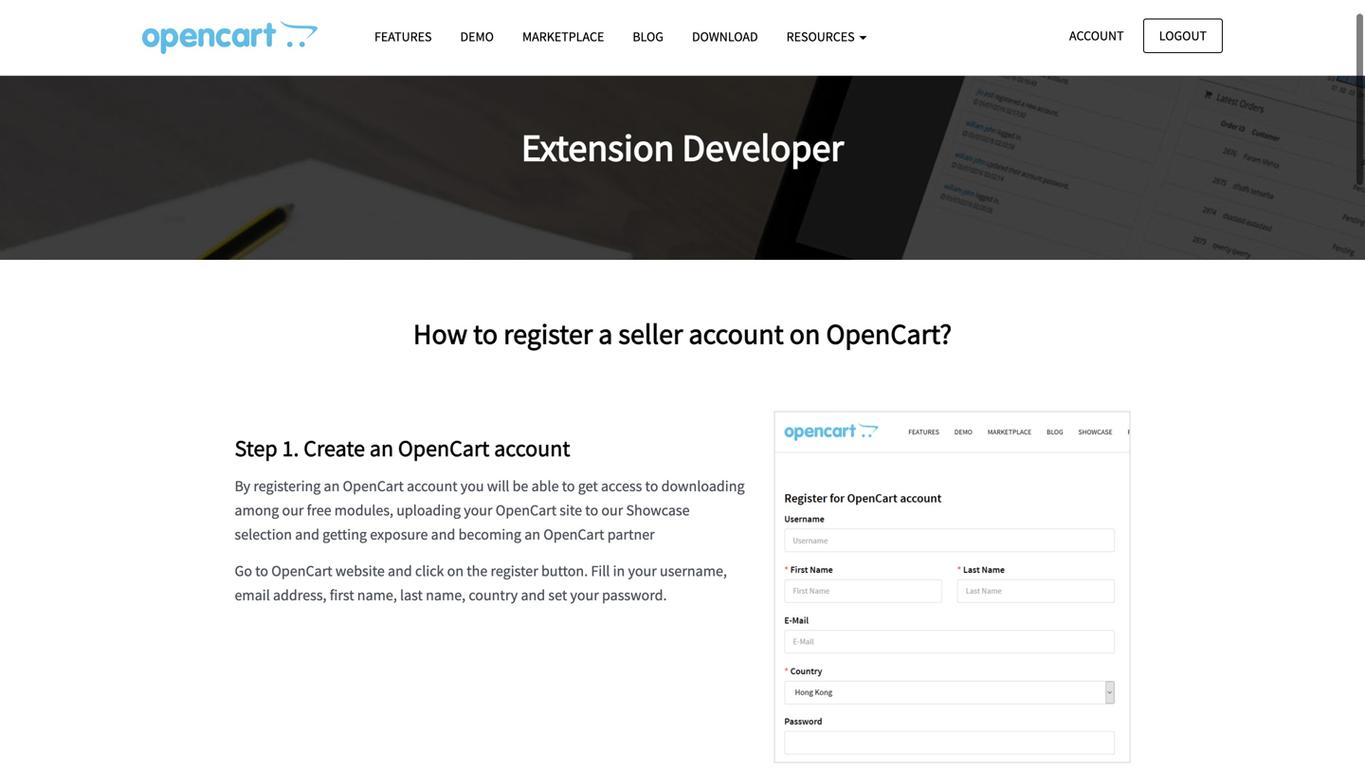 Task type: locate. For each thing, give the bounding box(es) containing it.
to inside go to opencart website and click on the register button. fill in your username, email address, first name, last name, country and set your password.
[[255, 561, 268, 580]]

0 horizontal spatial your
[[464, 501, 493, 520]]

0 horizontal spatial account
[[407, 477, 458, 496]]

account link
[[1054, 18, 1140, 53]]

step
[[235, 434, 278, 463]]

2 our from the left
[[602, 501, 623, 520]]

username,
[[660, 561, 727, 580]]

features
[[375, 28, 432, 45]]

extension
[[521, 123, 675, 171]]

1 horizontal spatial our
[[602, 501, 623, 520]]

an right create
[[370, 434, 394, 463]]

opencart?
[[826, 316, 952, 351]]

the
[[467, 561, 488, 580]]

blog
[[633, 28, 664, 45]]

and
[[295, 525, 320, 544], [431, 525, 456, 544], [388, 561, 412, 580], [521, 585, 545, 604]]

your right in
[[628, 561, 657, 580]]

an right becoming
[[525, 525, 541, 544]]

your
[[464, 501, 493, 520], [628, 561, 657, 580], [570, 585, 599, 604]]

on
[[790, 316, 821, 351], [447, 561, 464, 580]]

to up showcase
[[645, 477, 659, 496]]

on left the
[[447, 561, 464, 580]]

and down free
[[295, 525, 320, 544]]

0 vertical spatial your
[[464, 501, 493, 520]]

you
[[461, 477, 484, 496]]

marketplace
[[523, 28, 604, 45]]

account up be
[[494, 434, 570, 463]]

0 horizontal spatial on
[[447, 561, 464, 580]]

0 vertical spatial on
[[790, 316, 821, 351]]

1 horizontal spatial on
[[790, 316, 821, 351]]

uploading
[[397, 501, 461, 520]]

go to opencart website and click on the register button. fill in your username, email address, first name, last name, country and set your password.
[[235, 561, 727, 604]]

0 vertical spatial account
[[689, 316, 784, 351]]

1.
[[282, 434, 299, 463]]

name,
[[357, 585, 397, 604], [426, 585, 466, 604]]

your down you
[[464, 501, 493, 520]]

opencart up you
[[398, 434, 490, 463]]

to right the go
[[255, 561, 268, 580]]

your inside by registering an opencart account you will be able to get access to downloading among our free modules, uploading your opencart site to our showcase selection and getting exposure and becoming an opencart partner
[[464, 501, 493, 520]]

your right the set at the left bottom
[[570, 585, 599, 604]]

how to be a seller of opencart? image
[[142, 20, 318, 54]]

showcase
[[626, 501, 690, 520]]

1 horizontal spatial name,
[[426, 585, 466, 604]]

and left the set at the left bottom
[[521, 585, 545, 604]]

opencart up address,
[[272, 561, 333, 580]]

name, down website
[[357, 585, 397, 604]]

email
[[235, 585, 270, 604]]

exposure
[[370, 525, 428, 544]]

account
[[689, 316, 784, 351], [494, 434, 570, 463], [407, 477, 458, 496]]

2 horizontal spatial account
[[689, 316, 784, 351]]

register up country
[[491, 561, 538, 580]]

becoming
[[459, 525, 522, 544]]

an up free
[[324, 477, 340, 496]]

selection
[[235, 525, 292, 544]]

modules,
[[335, 501, 394, 520]]

country
[[469, 585, 518, 604]]

logout link
[[1144, 18, 1223, 53]]

getting
[[323, 525, 367, 544]]

button.
[[541, 561, 588, 580]]

1 horizontal spatial account
[[494, 434, 570, 463]]

on left opencart?
[[790, 316, 821, 351]]

a
[[599, 316, 613, 351]]

0 horizontal spatial name,
[[357, 585, 397, 604]]

1 vertical spatial account
[[494, 434, 570, 463]]

1 name, from the left
[[357, 585, 397, 604]]

our down access
[[602, 501, 623, 520]]

1 our from the left
[[282, 501, 304, 520]]

resources link
[[773, 20, 881, 53]]

opencart
[[398, 434, 490, 463], [343, 477, 404, 496], [496, 501, 557, 520], [544, 525, 605, 544], [272, 561, 333, 580]]

resources
[[787, 28, 858, 45]]

0 vertical spatial an
[[370, 434, 394, 463]]

2 vertical spatial your
[[570, 585, 599, 604]]

account up uploading
[[407, 477, 458, 496]]

1 vertical spatial register
[[491, 561, 538, 580]]

site
[[560, 501, 582, 520]]

blog link
[[619, 20, 678, 53]]

on inside go to opencart website and click on the register button. fill in your username, email address, first name, last name, country and set your password.
[[447, 561, 464, 580]]

register inside go to opencart website and click on the register button. fill in your username, email address, first name, last name, country and set your password.
[[491, 561, 538, 580]]

0 horizontal spatial our
[[282, 501, 304, 520]]

download link
[[678, 20, 773, 53]]

1 vertical spatial your
[[628, 561, 657, 580]]

last
[[400, 585, 423, 604]]

go
[[235, 561, 252, 580]]

to
[[473, 316, 498, 351], [562, 477, 575, 496], [645, 477, 659, 496], [585, 501, 599, 520], [255, 561, 268, 580]]

1 vertical spatial on
[[447, 561, 464, 580]]

access
[[601, 477, 642, 496]]

seller
[[619, 316, 683, 351]]

by
[[235, 477, 251, 496]]

our
[[282, 501, 304, 520], [602, 501, 623, 520]]

register left a
[[504, 316, 593, 351]]

our down registering
[[282, 501, 304, 520]]

account right seller
[[689, 316, 784, 351]]

click
[[415, 561, 444, 580]]

partner
[[608, 525, 655, 544]]

by registering an opencart account you will be able to get access to downloading among our free modules, uploading your opencart site to our showcase selection and getting exposure and becoming an opencart partner
[[235, 477, 745, 544]]

2 vertical spatial account
[[407, 477, 458, 496]]

1 vertical spatial an
[[324, 477, 340, 496]]

an
[[370, 434, 394, 463], [324, 477, 340, 496], [525, 525, 541, 544]]

2 vertical spatial an
[[525, 525, 541, 544]]

name, down click
[[426, 585, 466, 604]]

how to register a seller account on opencart?
[[413, 316, 952, 351]]

set
[[548, 585, 567, 604]]

demo
[[460, 28, 494, 45]]

downloading
[[662, 477, 745, 496]]

to left get
[[562, 477, 575, 496]]

register
[[504, 316, 593, 351], [491, 561, 538, 580]]



Task type: describe. For each thing, give the bounding box(es) containing it.
developer
[[682, 123, 844, 171]]

0 vertical spatial register
[[504, 316, 593, 351]]

opencart - create an opencart account image
[[774, 411, 1131, 763]]

be
[[513, 477, 529, 496]]

to right how
[[473, 316, 498, 351]]

opencart inside go to opencart website and click on the register button. fill in your username, email address, first name, last name, country and set your password.
[[272, 561, 333, 580]]

opencart up modules,
[[343, 477, 404, 496]]

on for the
[[447, 561, 464, 580]]

account for seller
[[689, 316, 784, 351]]

registering
[[254, 477, 321, 496]]

demo link
[[446, 20, 508, 53]]

among
[[235, 501, 279, 520]]

2 horizontal spatial your
[[628, 561, 657, 580]]

2 horizontal spatial an
[[525, 525, 541, 544]]

able
[[532, 477, 559, 496]]

website
[[336, 561, 385, 580]]

1 horizontal spatial an
[[370, 434, 394, 463]]

download
[[692, 28, 758, 45]]

fill
[[591, 561, 610, 580]]

1 horizontal spatial your
[[570, 585, 599, 604]]

address,
[[273, 585, 327, 604]]

opencart down site in the bottom of the page
[[544, 525, 605, 544]]

step 1. create an opencart account
[[235, 434, 570, 463]]

to right site in the bottom of the page
[[585, 501, 599, 520]]

in
[[613, 561, 625, 580]]

and down uploading
[[431, 525, 456, 544]]

will
[[487, 477, 510, 496]]

account inside by registering an opencart account you will be able to get access to downloading among our free modules, uploading your opencart site to our showcase selection and getting exposure and becoming an opencart partner
[[407, 477, 458, 496]]

0 horizontal spatial an
[[324, 477, 340, 496]]

how
[[413, 316, 468, 351]]

and up last
[[388, 561, 412, 580]]

get
[[578, 477, 598, 496]]

2 name, from the left
[[426, 585, 466, 604]]

features link
[[360, 20, 446, 53]]

free
[[307, 501, 332, 520]]

account
[[1070, 27, 1124, 44]]

on for opencart?
[[790, 316, 821, 351]]

create
[[304, 434, 365, 463]]

password.
[[602, 585, 667, 604]]

extension developer
[[521, 123, 844, 171]]

account for opencart
[[494, 434, 570, 463]]

logout
[[1160, 27, 1207, 44]]

first
[[330, 585, 354, 604]]

marketplace link
[[508, 20, 619, 53]]

opencart down be
[[496, 501, 557, 520]]



Task type: vqa. For each thing, say whether or not it's contained in the screenshot.
right account
yes



